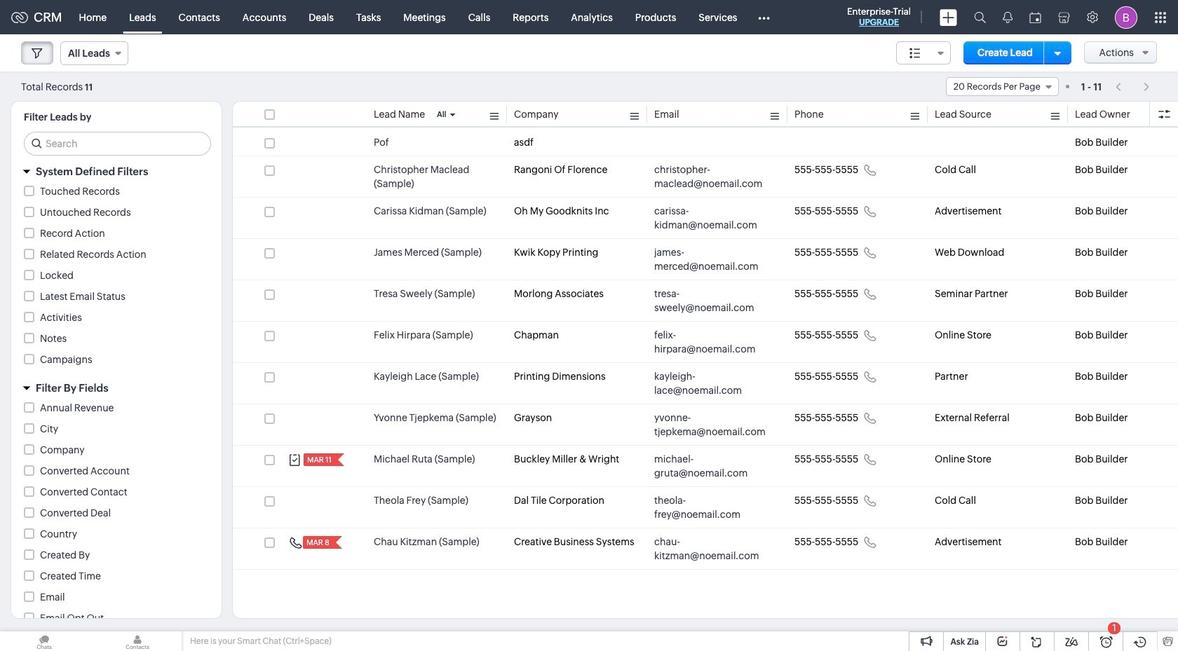 Task type: describe. For each thing, give the bounding box(es) containing it.
Search text field
[[25, 133, 210, 155]]

search element
[[966, 0, 995, 34]]

size image
[[910, 47, 921, 60]]

calendar image
[[1030, 12, 1042, 23]]

profile element
[[1107, 0, 1146, 34]]

profile image
[[1115, 6, 1138, 28]]

create menu element
[[932, 0, 966, 34]]



Task type: locate. For each thing, give the bounding box(es) containing it.
create menu image
[[940, 9, 958, 26]]

search image
[[974, 11, 986, 23]]

contacts image
[[93, 632, 182, 652]]

Other Modules field
[[749, 6, 779, 28]]

signals image
[[1003, 11, 1013, 23]]

none field size
[[897, 41, 951, 65]]

chats image
[[0, 632, 88, 652]]

row group
[[233, 129, 1179, 570]]

signals element
[[995, 0, 1021, 34]]

logo image
[[11, 12, 28, 23]]

navigation
[[1109, 76, 1158, 97]]

None field
[[60, 41, 128, 65], [897, 41, 951, 65], [946, 77, 1059, 96], [60, 41, 128, 65], [946, 77, 1059, 96]]



Task type: vqa. For each thing, say whether or not it's contained in the screenshot.
Signals element
yes



